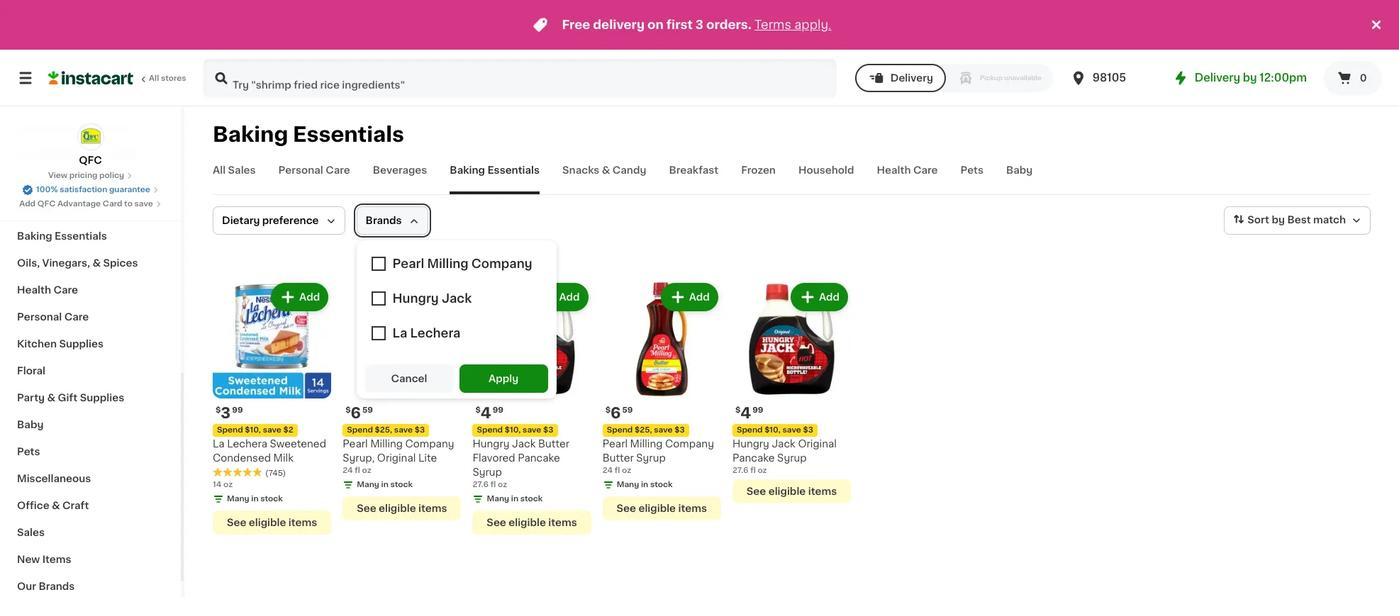 Task type: locate. For each thing, give the bounding box(es) containing it.
2 spend $10, save $3 from the left
[[737, 427, 814, 434]]

1 $3 from the left
[[415, 427, 425, 434]]

see eligible items down pearl milling company syrup, original lite 24 fl oz
[[357, 504, 447, 514]]

see eligible items button for hungry jack butter flavored pancake syrup
[[473, 511, 591, 535]]

1 vertical spatial baking essentials
[[450, 165, 540, 175]]

$3 for original
[[415, 427, 425, 434]]

$ 6 59 up "syrup," at the left bottom
[[346, 406, 373, 421]]

1 horizontal spatial $25,
[[635, 427, 652, 434]]

product group containing 3
[[213, 280, 331, 535]]

$10, for hungry jack butter flavored pancake syrup
[[505, 427, 521, 434]]

fl inside hungry jack original pancake syrup 27.6 fl oz
[[751, 467, 756, 475]]

eligible for hungry jack butter flavored pancake syrup
[[509, 518, 546, 528]]

spend $25, save $3 up pearl milling company syrup, original lite 24 fl oz
[[347, 427, 425, 434]]

in down pearl milling company syrup, original lite 24 fl oz
[[381, 481, 389, 489]]

goods up condiments at the left top of page
[[38, 96, 72, 106]]

2 add button from the left
[[402, 285, 457, 310]]

$ inside $ 3 99
[[216, 407, 221, 414]]

0 vertical spatial supplies
[[59, 339, 104, 349]]

see down 14 oz
[[227, 518, 246, 528]]

syrup inside hungry jack original pancake syrup 27.6 fl oz
[[778, 454, 807, 463]]

condiments & sauces link
[[9, 115, 172, 142]]

1 $10, from the left
[[245, 427, 261, 434]]

0 vertical spatial butter
[[538, 439, 570, 449]]

1 vertical spatial household
[[17, 204, 73, 214]]

2 6 from the left
[[611, 406, 621, 421]]

0 vertical spatial essentials
[[293, 124, 404, 145]]

2 horizontal spatial syrup
[[778, 454, 807, 463]]

sort
[[1248, 215, 1270, 225]]

all left "stores" on the top of page
[[149, 74, 159, 82]]

product group
[[213, 280, 331, 535], [343, 280, 461, 521], [473, 280, 591, 535], [603, 280, 721, 521], [733, 280, 851, 504]]

0 horizontal spatial pets link
[[9, 438, 172, 465]]

household inside 'link'
[[17, 204, 73, 214]]

1 horizontal spatial breakfast
[[669, 165, 719, 175]]

frozen link
[[742, 163, 776, 194]]

1 horizontal spatial 6
[[611, 406, 621, 421]]

0 horizontal spatial essentials
[[55, 231, 107, 241]]

add button for butter
[[662, 285, 717, 310]]

milling inside the pearl milling company butter syrup 24 fl oz
[[630, 439, 663, 449]]

many down "syrup," at the left bottom
[[357, 481, 380, 489]]

0 horizontal spatial 59
[[363, 407, 373, 414]]

1 horizontal spatial spend $10, save $3
[[737, 427, 814, 434]]

all for all sales
[[213, 165, 226, 175]]

personal care up preference
[[279, 165, 350, 175]]

new items link
[[9, 546, 172, 573]]

2 pearl from the left
[[603, 439, 628, 449]]

1 vertical spatial personal care
[[17, 312, 89, 322]]

2 product group from the left
[[343, 280, 461, 521]]

1 hungry from the left
[[473, 439, 510, 449]]

pearl inside the pearl milling company butter syrup 24 fl oz
[[603, 439, 628, 449]]

59 for pearl milling company syrup, original lite
[[363, 407, 373, 414]]

$ 4 99 for hungry jack original pancake syrup
[[736, 406, 764, 421]]

1 spend $10, save $3 from the left
[[477, 427, 554, 434]]

save up hungry jack butter flavored pancake syrup 27.6 fl oz
[[523, 427, 542, 434]]

by for sort
[[1272, 215, 1286, 225]]

$25, for syrup
[[635, 427, 652, 434]]

99 up hungry jack original pancake syrup 27.6 fl oz
[[753, 407, 764, 415]]

snacks & candy link
[[563, 163, 647, 194]]

1 horizontal spatial original
[[798, 439, 837, 449]]

household link right frozen link
[[799, 163, 855, 194]]

& left gift on the bottom left
[[47, 393, 55, 403]]

hungry jack butter flavored pancake syrup 27.6 fl oz
[[473, 439, 570, 489]]

0 horizontal spatial company
[[405, 439, 454, 449]]

see down hungry jack original pancake syrup 27.6 fl oz
[[747, 487, 766, 497]]

health
[[877, 165, 911, 175], [17, 285, 51, 295]]

1 horizontal spatial breakfast link
[[669, 163, 719, 194]]

0 horizontal spatial $ 4 99
[[476, 406, 504, 421]]

many down flavored
[[487, 495, 510, 503]]

stock for syrup
[[521, 495, 543, 503]]

stock down '(745)'
[[261, 495, 283, 503]]

2 hungry from the left
[[733, 439, 770, 449]]

by right sort
[[1272, 215, 1286, 225]]

syrup for jack
[[778, 454, 807, 463]]

2 spend from the left
[[347, 427, 373, 434]]

3 $3 from the left
[[675, 427, 685, 434]]

see eligible items down '(745)'
[[227, 518, 317, 528]]

$10, up flavored
[[505, 427, 521, 434]]

0 vertical spatial health care link
[[877, 163, 938, 194]]

1 59 from the left
[[363, 407, 373, 414]]

see down the pearl milling company butter syrup 24 fl oz
[[617, 504, 636, 514]]

$ 4 99 up hungry jack original pancake syrup 27.6 fl oz
[[736, 406, 764, 421]]

eligible down hungry jack original pancake syrup 27.6 fl oz
[[769, 487, 806, 497]]

company inside the pearl milling company butter syrup 24 fl oz
[[665, 439, 714, 449]]

our brands
[[17, 582, 75, 592]]

eligible down hungry jack butter flavored pancake syrup 27.6 fl oz
[[509, 518, 546, 528]]

0 vertical spatial health
[[877, 165, 911, 175]]

$ down apply 'button'
[[476, 407, 481, 414]]

dietary preference button
[[213, 206, 345, 235]]

$ up hungry jack original pancake syrup 27.6 fl oz
[[736, 407, 741, 415]]

1 product group from the left
[[213, 280, 331, 535]]

0 horizontal spatial health
[[17, 285, 51, 295]]

2 company from the left
[[665, 439, 714, 449]]

in down condensed
[[251, 495, 259, 503]]

1 horizontal spatial qfc
[[79, 155, 102, 165]]

$10, up lechera
[[245, 427, 261, 434]]

health care link for frozen link
[[877, 163, 938, 194]]

0 horizontal spatial personal
[[17, 312, 62, 322]]

$3 up the pearl milling company butter syrup 24 fl oz
[[675, 427, 685, 434]]

all stores
[[149, 74, 186, 82]]

24 inside pearl milling company syrup, original lite 24 fl oz
[[343, 467, 353, 475]]

4 product group from the left
[[603, 280, 721, 521]]

in down the pearl milling company butter syrup 24 fl oz
[[641, 481, 649, 489]]

0 horizontal spatial butter
[[538, 439, 570, 449]]

2 99 from the left
[[493, 407, 504, 414]]

in
[[381, 481, 389, 489], [641, 481, 649, 489], [251, 495, 259, 503], [511, 495, 519, 503]]

59 up the pearl milling company butter syrup 24 fl oz
[[623, 407, 633, 414]]

add for hungry jack butter flavored pancake syrup
[[559, 292, 580, 302]]

1 24 from the left
[[343, 467, 353, 475]]

0 horizontal spatial 24
[[343, 467, 353, 475]]

2 spend $25, save $3 from the left
[[607, 427, 685, 434]]

baby link
[[1007, 163, 1033, 194], [9, 412, 172, 438]]

2 horizontal spatial essentials
[[488, 165, 540, 175]]

syrup inside hungry jack butter flavored pancake syrup 27.6 fl oz
[[473, 468, 502, 478]]

many in stock down hungry jack butter flavored pancake syrup 27.6 fl oz
[[487, 495, 543, 503]]

1 vertical spatial by
[[1272, 215, 1286, 225]]

save for la lechera sweetened condensed milk
[[263, 427, 282, 434]]

breakfast right candy
[[669, 165, 719, 175]]

1 99 from the left
[[232, 407, 243, 414]]

snacks & candy
[[563, 165, 647, 175]]

hungry inside hungry jack butter flavored pancake syrup 27.6 fl oz
[[473, 439, 510, 449]]

None search field
[[203, 58, 837, 98]]

0 horizontal spatial baking
[[17, 231, 52, 241]]

see eligible items button down hungry jack butter flavored pancake syrup 27.6 fl oz
[[473, 511, 591, 535]]

1 vertical spatial breakfast
[[17, 177, 66, 187]]

delivery by 12:00pm
[[1195, 72, 1308, 83]]

6 up "syrup," at the left bottom
[[351, 406, 361, 421]]

5 $ from the left
[[736, 407, 741, 415]]

6 for pearl milling company butter syrup
[[611, 406, 621, 421]]

care
[[326, 165, 350, 175], [914, 165, 938, 175], [53, 285, 78, 295], [64, 312, 89, 322]]

4 $ from the left
[[606, 407, 611, 414]]

essentials up oils, vinegars, & spices
[[55, 231, 107, 241]]

$ up the la
[[216, 407, 221, 414]]

0 vertical spatial original
[[798, 439, 837, 449]]

spend $10, save $2
[[217, 427, 294, 434]]

brands down the beverages link
[[366, 216, 402, 226]]

2 59 from the left
[[623, 407, 633, 414]]

eligible for hungry jack original pancake syrup
[[769, 487, 806, 497]]

baking essentials link
[[450, 163, 540, 194], [9, 223, 172, 250]]

syrup for milling
[[637, 454, 666, 463]]

stock down pearl milling company syrup, original lite 24 fl oz
[[391, 481, 413, 489]]

99 for hungry jack butter flavored pancake syrup
[[493, 407, 504, 414]]

0 vertical spatial goods
[[38, 96, 72, 106]]

1 vertical spatial baby link
[[9, 412, 172, 438]]

99 down apply
[[493, 407, 504, 414]]

1 vertical spatial baby
[[17, 420, 44, 430]]

see eligible items down hungry jack butter flavored pancake syrup 27.6 fl oz
[[487, 518, 577, 528]]

0 horizontal spatial baby link
[[9, 412, 172, 438]]

condiments & sauces
[[17, 123, 131, 133]]

supplies up the floral link
[[59, 339, 104, 349]]

save right to at the top of the page
[[134, 200, 153, 208]]

company inside pearl milling company syrup, original lite 24 fl oz
[[405, 439, 454, 449]]

0 horizontal spatial all
[[149, 74, 159, 82]]

sales
[[228, 165, 256, 175], [17, 528, 45, 538]]

see eligible items button down pearl milling company syrup, original lite 24 fl oz
[[343, 497, 461, 521]]

$25, up pearl milling company syrup, original lite 24 fl oz
[[375, 427, 392, 434]]

party & gift supplies
[[17, 393, 124, 403]]

1 horizontal spatial $10,
[[505, 427, 521, 434]]

see eligible items for hungry jack butter flavored pancake syrup
[[487, 518, 577, 528]]

pancake inside hungry jack butter flavored pancake syrup 27.6 fl oz
[[518, 454, 560, 463]]

Search field
[[204, 60, 836, 96]]

59 for pearl milling company butter syrup
[[623, 407, 633, 414]]

baking up the all sales
[[213, 124, 288, 145]]

1 pearl from the left
[[343, 439, 368, 449]]

0 vertical spatial baby
[[1007, 165, 1033, 175]]

0 horizontal spatial jack
[[512, 439, 536, 449]]

2 4 from the left
[[741, 406, 751, 421]]

guarantee
[[109, 186, 150, 194]]

fl
[[355, 467, 360, 475], [615, 467, 620, 475], [751, 467, 756, 475], [491, 481, 496, 489]]

jack inside hungry jack butter flavored pancake syrup 27.6 fl oz
[[512, 439, 536, 449]]

4 spend from the left
[[607, 427, 633, 434]]

household right frozen at the right of page
[[799, 165, 855, 175]]

& left candy
[[602, 165, 610, 175]]

4 for hungry jack original pancake syrup
[[741, 406, 751, 421]]

fl inside hungry jack butter flavored pancake syrup 27.6 fl oz
[[491, 481, 496, 489]]

100% satisfaction guarantee button
[[22, 182, 159, 196]]

0 horizontal spatial syrup
[[473, 468, 502, 478]]

1 horizontal spatial pearl
[[603, 439, 628, 449]]

1 milling from the left
[[370, 439, 403, 449]]

1 horizontal spatial 3
[[696, 19, 704, 31]]

by left the 12:00pm
[[1244, 72, 1258, 83]]

1 pancake from the left
[[518, 454, 560, 463]]

qfc down 100%
[[37, 200, 56, 208]]

spend up the pearl milling company butter syrup 24 fl oz
[[607, 427, 633, 434]]

save for pearl milling company syrup, original lite
[[394, 427, 413, 434]]

3 inside limited time offer region
[[696, 19, 704, 31]]

0 horizontal spatial hungry
[[473, 439, 510, 449]]

spend $25, save $3
[[347, 427, 425, 434], [607, 427, 685, 434]]

spend up flavored
[[477, 427, 503, 434]]

household link
[[799, 163, 855, 194], [9, 196, 172, 223]]

floral
[[17, 366, 45, 376]]

0 vertical spatial baby link
[[1007, 163, 1033, 194]]

essentials up beverages
[[293, 124, 404, 145]]

1 jack from the left
[[512, 439, 536, 449]]

& left sauces
[[83, 123, 91, 133]]

personal care up the kitchen supplies
[[17, 312, 89, 322]]

by for delivery
[[1244, 72, 1258, 83]]

many in stock for syrup,
[[357, 481, 413, 489]]

save up the pearl milling company butter syrup 24 fl oz
[[654, 427, 673, 434]]

1 vertical spatial health care
[[17, 285, 78, 295]]

1 company from the left
[[405, 439, 454, 449]]

spend for hungry jack original pancake syrup
[[737, 427, 763, 434]]

spend $25, save $3 up the pearl milling company butter syrup 24 fl oz
[[607, 427, 685, 434]]

2 $3 from the left
[[543, 427, 554, 434]]

0 vertical spatial baking essentials link
[[450, 163, 540, 194]]

office & craft link
[[9, 492, 172, 519]]

pearl inside pearl milling company syrup, original lite 24 fl oz
[[343, 439, 368, 449]]

save up hungry jack original pancake syrup 27.6 fl oz
[[783, 427, 802, 434]]

spend $10, save $3 up hungry jack original pancake syrup 27.6 fl oz
[[737, 427, 814, 434]]

apply.
[[795, 19, 832, 31]]

1 vertical spatial essentials
[[488, 165, 540, 175]]

2 $ 6 59 from the left
[[606, 406, 633, 421]]

many in stock down the pearl milling company butter syrup 24 fl oz
[[617, 481, 673, 489]]

1 6 from the left
[[351, 406, 361, 421]]

see eligible items for la lechera sweetened condensed milk
[[227, 518, 317, 528]]

essentials left 'snacks' on the left
[[488, 165, 540, 175]]

syrup inside the pearl milling company butter syrup 24 fl oz
[[637, 454, 666, 463]]

0 vertical spatial all
[[149, 74, 159, 82]]

2 milling from the left
[[630, 439, 663, 449]]

spend up "syrup," at the left bottom
[[347, 427, 373, 434]]

2 horizontal spatial $10,
[[765, 427, 781, 434]]

0 horizontal spatial original
[[377, 454, 416, 463]]

personal up preference
[[279, 165, 323, 175]]

best
[[1288, 215, 1312, 225]]

baking
[[213, 124, 288, 145], [450, 165, 485, 175], [17, 231, 52, 241]]

see eligible items button down the pearl milling company butter syrup 24 fl oz
[[603, 497, 721, 521]]

original inside pearl milling company syrup, original lite 24 fl oz
[[377, 454, 416, 463]]

brands down items
[[39, 582, 75, 592]]

0 horizontal spatial health care
[[17, 285, 78, 295]]

goods inside canned goods & soups link
[[60, 150, 94, 160]]

save up pearl milling company syrup, original lite 24 fl oz
[[394, 427, 413, 434]]

cancel
[[391, 374, 427, 384]]

see down "syrup," at the left bottom
[[357, 504, 376, 514]]

pearl
[[343, 439, 368, 449], [603, 439, 628, 449]]

1 $ from the left
[[216, 407, 221, 414]]

items for pearl milling company butter syrup
[[679, 504, 707, 514]]

1 horizontal spatial 59
[[623, 407, 633, 414]]

1 vertical spatial qfc
[[37, 200, 56, 208]]

4 up hungry jack original pancake syrup 27.6 fl oz
[[741, 406, 751, 421]]

stores
[[161, 74, 186, 82]]

4 for hungry jack butter flavored pancake syrup
[[481, 406, 491, 421]]

1 spend $25, save $3 from the left
[[347, 427, 425, 434]]

1 horizontal spatial health
[[877, 165, 911, 175]]

company
[[405, 439, 454, 449], [665, 439, 714, 449]]

$3 up hungry jack butter flavored pancake syrup 27.6 fl oz
[[543, 427, 554, 434]]

59 up "syrup," at the left bottom
[[363, 407, 373, 414]]

eligible for pearl milling company syrup, original lite
[[379, 504, 416, 514]]

24 inside the pearl milling company butter syrup 24 fl oz
[[603, 467, 613, 475]]

& left pasta
[[75, 96, 83, 106]]

5 add button from the left
[[792, 285, 847, 310]]

4 add button from the left
[[662, 285, 717, 310]]

in for syrup,
[[381, 481, 389, 489]]

3 $10, from the left
[[765, 427, 781, 434]]

$ up the pearl milling company butter syrup 24 fl oz
[[606, 407, 611, 414]]

1 horizontal spatial delivery
[[1195, 72, 1241, 83]]

3 99 from the left
[[753, 407, 764, 415]]

add
[[19, 200, 36, 208], [299, 292, 320, 302], [429, 292, 450, 302], [559, 292, 580, 302], [689, 292, 710, 302], [819, 292, 840, 302]]

2 $10, from the left
[[505, 427, 521, 434]]

0 vertical spatial qfc
[[79, 155, 102, 165]]

3 up the la
[[221, 406, 231, 421]]

service type group
[[855, 64, 1053, 92]]

many down 14 oz
[[227, 495, 250, 503]]

0 horizontal spatial qfc
[[37, 200, 56, 208]]

3
[[696, 19, 704, 31], [221, 406, 231, 421]]

oils,
[[17, 258, 40, 268]]

goods for canned
[[60, 150, 94, 160]]

pancake
[[518, 454, 560, 463], [733, 454, 775, 463]]

$ 4 99
[[476, 406, 504, 421], [736, 406, 764, 421]]

&
[[75, 96, 83, 106], [83, 123, 91, 133], [96, 150, 104, 160], [602, 165, 610, 175], [93, 258, 101, 268], [47, 393, 55, 403], [52, 501, 60, 511]]

baking right beverages
[[450, 165, 485, 175]]

pearl milling company butter syrup 24 fl oz
[[603, 439, 714, 475]]

0 vertical spatial baking essentials
[[213, 124, 404, 145]]

1 $25, from the left
[[375, 427, 392, 434]]

many for flavored
[[487, 495, 510, 503]]

1 horizontal spatial 27.6
[[733, 467, 749, 475]]

many in stock for flavored
[[487, 495, 543, 503]]

4 $3 from the left
[[803, 427, 814, 434]]

qfc inside "link"
[[37, 200, 56, 208]]

advantage
[[57, 200, 101, 208]]

hungry for pancake
[[733, 439, 770, 449]]

sales link
[[9, 519, 172, 546]]

$10, for hungry jack original pancake syrup
[[765, 427, 781, 434]]

2 $ from the left
[[346, 407, 351, 414]]

many in stock down pearl milling company syrup, original lite 24 fl oz
[[357, 481, 413, 489]]

jack
[[512, 439, 536, 449], [772, 439, 796, 449]]

stock down hungry jack butter flavored pancake syrup 27.6 fl oz
[[521, 495, 543, 503]]

household link down 100% satisfaction guarantee
[[9, 196, 172, 223]]

0 horizontal spatial by
[[1244, 72, 1258, 83]]

$ 6 59 up the pearl milling company butter syrup 24 fl oz
[[606, 406, 633, 421]]

1 horizontal spatial jack
[[772, 439, 796, 449]]

oz
[[362, 467, 372, 475], [622, 467, 632, 475], [758, 467, 767, 475], [223, 481, 233, 489], [498, 481, 507, 489]]

3 add button from the left
[[532, 285, 587, 310]]

original inside hungry jack original pancake syrup 27.6 fl oz
[[798, 439, 837, 449]]

goods up pricing on the left of page
[[60, 150, 94, 160]]

qfc up view pricing policy link
[[79, 155, 102, 165]]

0 horizontal spatial baking essentials link
[[9, 223, 172, 250]]

spend $10, save $3
[[477, 427, 554, 434], [737, 427, 814, 434]]

household down 100%
[[17, 204, 73, 214]]

see eligible items down hungry jack original pancake syrup 27.6 fl oz
[[747, 487, 837, 497]]

add button for flavored
[[532, 285, 587, 310]]

6 up the pearl milling company butter syrup 24 fl oz
[[611, 406, 621, 421]]

1 $ 6 59 from the left
[[346, 406, 373, 421]]

instacart logo image
[[48, 70, 133, 87]]

2 24 from the left
[[603, 467, 613, 475]]

in down hungry jack butter flavored pancake syrup 27.6 fl oz
[[511, 495, 519, 503]]

see down hungry jack butter flavored pancake syrup 27.6 fl oz
[[487, 518, 506, 528]]

1 $ 4 99 from the left
[[476, 406, 504, 421]]

6 for pearl milling company syrup, original lite
[[351, 406, 361, 421]]

goods for dry
[[38, 96, 72, 106]]

breakfast link
[[669, 163, 719, 194], [9, 169, 172, 196]]

$25,
[[375, 427, 392, 434], [635, 427, 652, 434]]

satisfaction
[[60, 186, 107, 194]]

spend down $ 3 99
[[217, 427, 243, 434]]

1 horizontal spatial all
[[213, 165, 226, 175]]

soups
[[107, 150, 139, 160]]

dietary preference
[[222, 216, 319, 226]]

household
[[799, 165, 855, 175], [17, 204, 73, 214]]

personal
[[279, 165, 323, 175], [17, 312, 62, 322]]

company for syrup
[[665, 439, 714, 449]]

fl inside the pearl milling company butter syrup 24 fl oz
[[615, 467, 620, 475]]

0 horizontal spatial $ 6 59
[[346, 406, 373, 421]]

3 product group from the left
[[473, 280, 591, 535]]

0 vertical spatial by
[[1244, 72, 1258, 83]]

oz inside hungry jack original pancake syrup 27.6 fl oz
[[758, 467, 767, 475]]

14 oz
[[213, 481, 233, 489]]

all
[[149, 74, 159, 82], [213, 165, 226, 175]]

see for hungry jack original pancake syrup
[[747, 487, 766, 497]]

all for all stores
[[149, 74, 159, 82]]

personal care link up the kitchen supplies
[[9, 304, 172, 331]]

jack inside hungry jack original pancake syrup 27.6 fl oz
[[772, 439, 796, 449]]

personal up the kitchen
[[17, 312, 62, 322]]

see eligible items down the pearl milling company butter syrup 24 fl oz
[[617, 504, 707, 514]]

many for syrup,
[[357, 481, 380, 489]]

canned
[[17, 150, 57, 160]]

99 inside $ 3 99
[[232, 407, 243, 414]]

kitchen supplies
[[17, 339, 104, 349]]

$ for pearl milling company butter syrup
[[606, 407, 611, 414]]

0 horizontal spatial baking essentials
[[17, 231, 107, 241]]

milling for original
[[370, 439, 403, 449]]

1 horizontal spatial personal
[[279, 165, 323, 175]]

save inside "link"
[[134, 200, 153, 208]]

0 vertical spatial pets
[[961, 165, 984, 175]]

2 vertical spatial essentials
[[55, 231, 107, 241]]

2 jack from the left
[[772, 439, 796, 449]]

spend up hungry jack original pancake syrup 27.6 fl oz
[[737, 427, 763, 434]]

hungry for flavored
[[473, 439, 510, 449]]

2 $25, from the left
[[635, 427, 652, 434]]

3 spend from the left
[[477, 427, 503, 434]]

5 spend from the left
[[737, 427, 763, 434]]

dry goods & pasta
[[17, 96, 114, 106]]

see eligible items button
[[733, 480, 851, 504], [343, 497, 461, 521], [603, 497, 721, 521], [213, 511, 331, 535], [473, 511, 591, 535]]

pearl for pearl milling company butter syrup
[[603, 439, 628, 449]]

0 horizontal spatial brands
[[39, 582, 75, 592]]

eligible down '(745)'
[[249, 518, 286, 528]]

1 4 from the left
[[481, 406, 491, 421]]

0 vertical spatial personal care
[[279, 165, 350, 175]]

terms
[[755, 19, 792, 31]]

butter
[[538, 439, 570, 449], [603, 454, 634, 463]]

1 horizontal spatial personal care link
[[279, 163, 350, 194]]

6
[[351, 406, 361, 421], [611, 406, 621, 421]]

0 vertical spatial health care
[[877, 165, 938, 175]]

beverages
[[373, 165, 427, 175]]

$ for pearl milling company syrup, original lite
[[346, 407, 351, 414]]

98105
[[1093, 72, 1127, 83]]

1 vertical spatial brands
[[39, 582, 75, 592]]

all inside 'link'
[[149, 74, 159, 82]]

0 vertical spatial breakfast
[[669, 165, 719, 175]]

delivery
[[1195, 72, 1241, 83], [891, 73, 934, 83]]

1 horizontal spatial butter
[[603, 454, 634, 463]]

pets
[[961, 165, 984, 175], [17, 447, 40, 457]]

hungry inside hungry jack original pancake syrup 27.6 fl oz
[[733, 439, 770, 449]]

party & gift supplies link
[[9, 385, 172, 412]]

★★★★★
[[213, 468, 263, 478], [213, 468, 263, 478]]

qfc
[[79, 155, 102, 165], [37, 200, 56, 208]]

2 pancake from the left
[[733, 454, 775, 463]]

pancake inside hungry jack original pancake syrup 27.6 fl oz
[[733, 454, 775, 463]]

save left $2
[[263, 427, 282, 434]]

see eligible items button down hungry jack original pancake syrup 27.6 fl oz
[[733, 480, 851, 504]]

oz inside pearl milling company syrup, original lite 24 fl oz
[[362, 467, 372, 475]]

1 spend from the left
[[217, 427, 243, 434]]

see for hungry jack butter flavored pancake syrup
[[487, 518, 506, 528]]

$10,
[[245, 427, 261, 434], [505, 427, 521, 434], [765, 427, 781, 434]]

1 vertical spatial personal
[[17, 312, 62, 322]]

pearl milling company syrup, original lite 24 fl oz
[[343, 439, 454, 475]]

la lechera sweetened condensed milk
[[213, 439, 326, 463]]

personal care link up preference
[[279, 163, 350, 194]]

breakfast
[[669, 165, 719, 175], [17, 177, 66, 187]]

& left spices
[[93, 258, 101, 268]]

2 $ 4 99 from the left
[[736, 406, 764, 421]]

3 $ from the left
[[476, 407, 481, 414]]

supplies down the floral link
[[80, 393, 124, 403]]

$ 4 99 down apply
[[476, 406, 504, 421]]

0 horizontal spatial spend $25, save $3
[[347, 427, 425, 434]]

0 vertical spatial 3
[[696, 19, 704, 31]]

$25, for original
[[375, 427, 392, 434]]

& left craft at the left
[[52, 501, 60, 511]]

milling inside pearl milling company syrup, original lite 24 fl oz
[[370, 439, 403, 449]]

0 horizontal spatial household link
[[9, 196, 172, 223]]

1 horizontal spatial company
[[665, 439, 714, 449]]

essentials
[[293, 124, 404, 145], [488, 165, 540, 175], [55, 231, 107, 241]]

spend for la lechera sweetened condensed milk
[[217, 427, 243, 434]]

1 vertical spatial butter
[[603, 454, 634, 463]]

$3 for syrup
[[675, 427, 685, 434]]

delivery inside button
[[891, 73, 934, 83]]

0 horizontal spatial $25,
[[375, 427, 392, 434]]

goods inside dry goods & pasta link
[[38, 96, 72, 106]]

1 horizontal spatial household
[[799, 165, 855, 175]]

view pricing policy
[[48, 172, 124, 180]]

save for pearl milling company butter syrup
[[654, 427, 673, 434]]

$ 6 59 for pearl milling company butter syrup
[[606, 406, 633, 421]]

3 right first on the left top of the page
[[696, 19, 704, 31]]

1 vertical spatial sales
[[17, 528, 45, 538]]

items for pearl milling company syrup, original lite
[[419, 504, 447, 514]]

by inside field
[[1272, 215, 1286, 225]]

1 horizontal spatial 99
[[493, 407, 504, 414]]



Task type: vqa. For each thing, say whether or not it's contained in the screenshot.
leftmost Baby link
yes



Task type: describe. For each thing, give the bounding box(es) containing it.
jack for syrup
[[772, 439, 796, 449]]

1 horizontal spatial sales
[[228, 165, 256, 175]]

stock for 24
[[651, 481, 673, 489]]

1 add button from the left
[[272, 285, 327, 310]]

1 horizontal spatial baking essentials link
[[450, 163, 540, 194]]

jack for pancake
[[512, 439, 536, 449]]

delivery for delivery by 12:00pm
[[1195, 72, 1241, 83]]

0 vertical spatial household
[[799, 165, 855, 175]]

milling for syrup
[[630, 439, 663, 449]]

delivery button
[[855, 64, 946, 92]]

1 horizontal spatial baby
[[1007, 165, 1033, 175]]

1 horizontal spatial baby link
[[1007, 163, 1033, 194]]

pasta
[[85, 96, 114, 106]]

1 vertical spatial supplies
[[80, 393, 124, 403]]

$2
[[283, 427, 294, 434]]

condiments
[[17, 123, 80, 133]]

1 vertical spatial baking essentials link
[[9, 223, 172, 250]]

canned goods & soups link
[[9, 142, 172, 169]]

view
[[48, 172, 67, 180]]

dry
[[17, 96, 36, 106]]

1 horizontal spatial pets
[[961, 165, 984, 175]]

add button for syrup,
[[402, 285, 457, 310]]

dietary
[[222, 216, 260, 226]]

match
[[1314, 215, 1347, 225]]

hungry jack original pancake syrup 27.6 fl oz
[[733, 439, 837, 475]]

see eligible items button for hungry jack original pancake syrup
[[733, 480, 851, 504]]

syrup,
[[343, 454, 375, 463]]

1 vertical spatial pets link
[[9, 438, 172, 465]]

0 horizontal spatial sales
[[17, 528, 45, 538]]

company for original
[[405, 439, 454, 449]]

free delivery on first 3 orders. terms apply.
[[562, 19, 832, 31]]

candy
[[613, 165, 647, 175]]

qfc logo image
[[77, 123, 104, 150]]

office & craft
[[17, 501, 89, 511]]

98105 button
[[1070, 58, 1156, 98]]

view pricing policy link
[[48, 170, 133, 182]]

27.6 inside hungry jack butter flavored pancake syrup 27.6 fl oz
[[473, 481, 489, 489]]

see eligible items button for pearl milling company syrup, original lite
[[343, 497, 461, 521]]

1 vertical spatial health
[[17, 285, 51, 295]]

apply
[[489, 374, 519, 384]]

orders.
[[707, 19, 752, 31]]

apply button
[[459, 365, 548, 393]]

lite
[[419, 454, 437, 463]]

$10, for la lechera sweetened condensed milk
[[245, 427, 261, 434]]

sauces
[[93, 123, 131, 133]]

1 horizontal spatial health care
[[877, 165, 938, 175]]

spend $25, save $3 for original
[[347, 427, 425, 434]]

0 horizontal spatial personal care link
[[9, 304, 172, 331]]

$ 6 59 for pearl milling company syrup, original lite
[[346, 406, 373, 421]]

eligible for la lechera sweetened condensed milk
[[249, 518, 286, 528]]

many in stock down '(745)'
[[227, 495, 283, 503]]

delivery
[[593, 19, 645, 31]]

snacks
[[563, 165, 600, 175]]

miscellaneous
[[17, 474, 91, 484]]

brands inside dropdown button
[[366, 216, 402, 226]]

100% satisfaction guarantee
[[36, 186, 150, 194]]

oz inside the pearl milling company butter syrup 24 fl oz
[[622, 467, 632, 475]]

5 product group from the left
[[733, 280, 851, 504]]

99 for hungry jack original pancake syrup
[[753, 407, 764, 415]]

see eligible items for pearl milling company butter syrup
[[617, 504, 707, 514]]

0 horizontal spatial breakfast
[[17, 177, 66, 187]]

cancel button
[[365, 365, 454, 393]]

card
[[103, 200, 122, 208]]

1 horizontal spatial baking
[[213, 124, 288, 145]]

& left soups
[[96, 150, 104, 160]]

oz inside hungry jack butter flavored pancake syrup 27.6 fl oz
[[498, 481, 507, 489]]

see eligible items for hungry jack original pancake syrup
[[747, 487, 837, 497]]

add for la lechera sweetened condensed milk
[[299, 292, 320, 302]]

delivery by 12:00pm link
[[1173, 70, 1308, 87]]

vinegars,
[[42, 258, 90, 268]]

limited time offer region
[[0, 0, 1369, 50]]

spices
[[103, 258, 138, 268]]

qfc link
[[77, 123, 104, 167]]

$ for la lechera sweetened condensed milk
[[216, 407, 221, 414]]

2 horizontal spatial baking essentials
[[450, 165, 540, 175]]

$ 4 99 for hungry jack butter flavored pancake syrup
[[476, 406, 504, 421]]

spend for pearl milling company syrup, original lite
[[347, 427, 373, 434]]

all sales
[[213, 165, 256, 175]]

gift
[[58, 393, 78, 403]]

frozen
[[742, 165, 776, 175]]

27.6 inside hungry jack original pancake syrup 27.6 fl oz
[[733, 467, 749, 475]]

oils, vinegars, & spices link
[[9, 250, 172, 277]]

see eligible items button for pearl milling company butter syrup
[[603, 497, 721, 521]]

all sales link
[[213, 163, 256, 194]]

0 vertical spatial household link
[[799, 163, 855, 194]]

delivery for delivery
[[891, 73, 934, 83]]

see for pearl milling company butter syrup
[[617, 504, 636, 514]]

0 vertical spatial personal
[[279, 165, 323, 175]]

in for butter
[[641, 481, 649, 489]]

$ for hungry jack original pancake syrup
[[736, 407, 741, 415]]

1 vertical spatial pets
[[17, 447, 40, 457]]

(745)
[[265, 470, 286, 478]]

see eligible items button for la lechera sweetened condensed milk
[[213, 511, 331, 535]]

spend $10, save $3 for hungry jack butter flavored pancake syrup
[[477, 427, 554, 434]]

add qfc advantage card to save link
[[19, 199, 162, 210]]

1 vertical spatial household link
[[9, 196, 172, 223]]

la
[[213, 439, 225, 449]]

0 horizontal spatial 3
[[221, 406, 231, 421]]

0 button
[[1325, 61, 1383, 95]]

save for hungry jack original pancake syrup
[[783, 427, 802, 434]]

12:00pm
[[1260, 72, 1308, 83]]

sort by
[[1248, 215, 1286, 225]]

add for pearl milling company syrup, original lite
[[429, 292, 450, 302]]

health care link for baking essentials link to the bottom
[[9, 277, 172, 304]]

office
[[17, 501, 49, 511]]

sweetened
[[270, 439, 326, 449]]

1 horizontal spatial essentials
[[293, 124, 404, 145]]

add qfc advantage card to save
[[19, 200, 153, 208]]

stock for lite
[[391, 481, 413, 489]]

new items
[[17, 555, 71, 565]]

0
[[1361, 73, 1368, 83]]

1 vertical spatial baking
[[450, 165, 485, 175]]

spend $10, save $3 for hungry jack original pancake syrup
[[737, 427, 814, 434]]

kitchen supplies link
[[9, 331, 172, 358]]

butter inside the pearl milling company butter syrup 24 fl oz
[[603, 454, 634, 463]]

butter inside hungry jack butter flavored pancake syrup 27.6 fl oz
[[538, 439, 570, 449]]

many for butter
[[617, 481, 639, 489]]

eligible for pearl milling company butter syrup
[[639, 504, 676, 514]]

spend for pearl milling company butter syrup
[[607, 427, 633, 434]]

on
[[648, 19, 664, 31]]

1 horizontal spatial pets link
[[961, 163, 984, 194]]

new
[[17, 555, 40, 565]]

items
[[42, 555, 71, 565]]

preference
[[262, 216, 319, 226]]

supplies inside "link"
[[59, 339, 104, 349]]

spend $25, save $3 for syrup
[[607, 427, 685, 434]]

spend for hungry jack butter flavored pancake syrup
[[477, 427, 503, 434]]

save for hungry jack butter flavored pancake syrup
[[523, 427, 542, 434]]

see for pearl milling company syrup, original lite
[[357, 504, 376, 514]]

milk
[[274, 454, 294, 463]]

in for flavored
[[511, 495, 519, 503]]

miscellaneous link
[[9, 465, 172, 492]]

$ for hungry jack butter flavored pancake syrup
[[476, 407, 481, 414]]

$ 3 99
[[216, 406, 243, 421]]

2 vertical spatial baking essentials
[[17, 231, 107, 241]]

add inside "link"
[[19, 200, 36, 208]]

1 horizontal spatial baking essentials
[[213, 124, 404, 145]]

fl inside pearl milling company syrup, original lite 24 fl oz
[[355, 467, 360, 475]]

our
[[17, 582, 36, 592]]

brands button
[[357, 206, 428, 235]]

party
[[17, 393, 45, 403]]

flavored
[[473, 454, 516, 463]]

add for hungry jack original pancake syrup
[[819, 292, 840, 302]]

pricing
[[69, 172, 97, 180]]

see for la lechera sweetened condensed milk
[[227, 518, 246, 528]]

our brands link
[[9, 573, 172, 597]]

items for la lechera sweetened condensed milk
[[289, 518, 317, 528]]

items for hungry jack original pancake syrup
[[809, 487, 837, 497]]

99 for la lechera sweetened condensed milk
[[232, 407, 243, 414]]

free
[[562, 19, 591, 31]]

$3 for pancake
[[543, 427, 554, 434]]

oils, vinegars, & spices
[[17, 258, 138, 268]]

100%
[[36, 186, 58, 194]]

pearl for pearl milling company syrup, original lite
[[343, 439, 368, 449]]

0 horizontal spatial breakfast link
[[9, 169, 172, 196]]

1 horizontal spatial personal care
[[279, 165, 350, 175]]

best match
[[1288, 215, 1347, 225]]

14
[[213, 481, 222, 489]]

see eligible items for pearl milling company syrup, original lite
[[357, 504, 447, 514]]

terms apply. link
[[755, 19, 832, 31]]

craft
[[62, 501, 89, 511]]

Best match Sort by field
[[1225, 206, 1371, 235]]

0 horizontal spatial baby
[[17, 420, 44, 430]]

add for pearl milling company butter syrup
[[689, 292, 710, 302]]

items for hungry jack butter flavored pancake syrup
[[549, 518, 577, 528]]

dry goods & pasta link
[[9, 88, 172, 115]]

first
[[667, 19, 693, 31]]

2 vertical spatial baking
[[17, 231, 52, 241]]

many in stock for butter
[[617, 481, 673, 489]]

to
[[124, 200, 133, 208]]

floral link
[[9, 358, 172, 385]]



